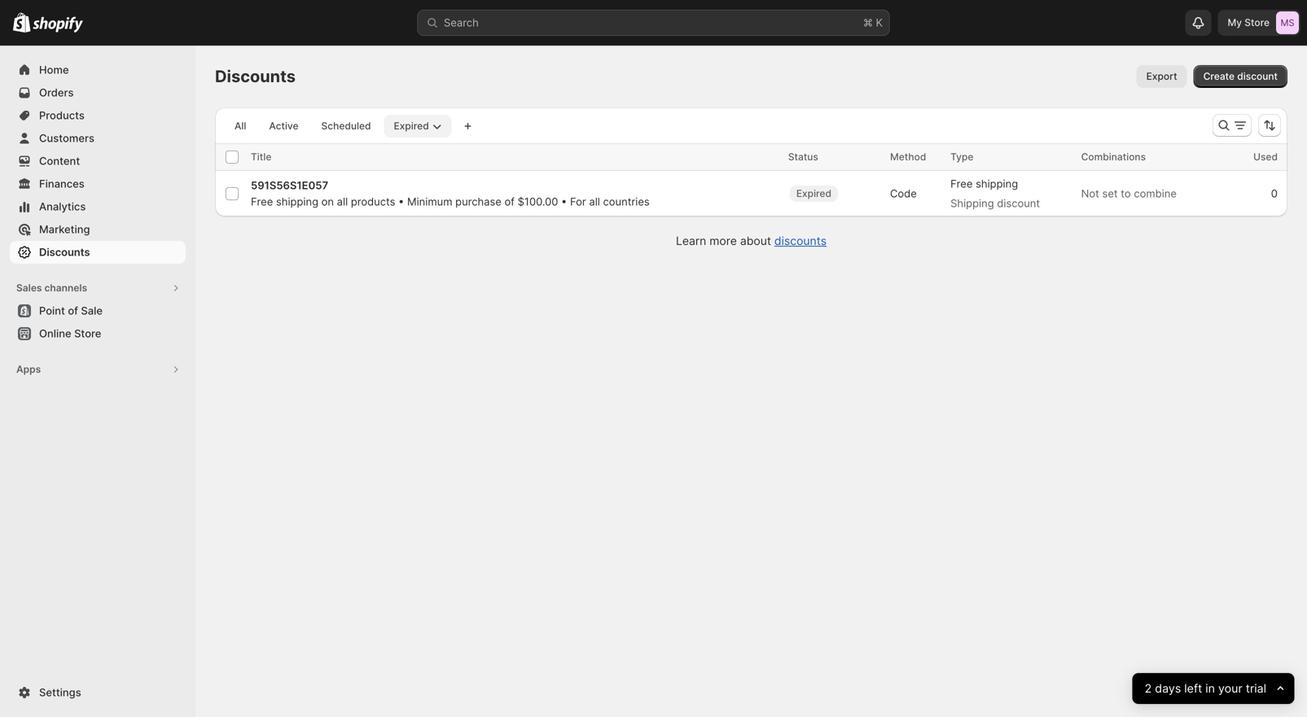 Task type: vqa. For each thing, say whether or not it's contained in the screenshot.
Search countries text field
no



Task type: locate. For each thing, give the bounding box(es) containing it.
orders link
[[10, 81, 186, 104]]

0 vertical spatial expired button
[[384, 115, 452, 138]]

free shipping shipping discount
[[951, 178, 1040, 210]]

1 horizontal spatial shipping
[[976, 178, 1018, 190]]

analytics
[[39, 200, 86, 213]]

my
[[1228, 17, 1242, 29]]

all right on
[[337, 196, 348, 208]]

free down 591s56s1e057
[[251, 196, 273, 208]]

free up shipping
[[951, 178, 973, 190]]

trial
[[1246, 682, 1267, 696]]

discount right shipping
[[997, 197, 1040, 210]]

online
[[39, 328, 71, 340]]

expired button
[[384, 115, 452, 138], [788, 178, 856, 210]]

0 horizontal spatial expired button
[[384, 115, 452, 138]]

online store button
[[0, 323, 196, 345]]

store
[[1245, 17, 1270, 29], [74, 328, 101, 340]]

0 vertical spatial free
[[951, 178, 973, 190]]

0 horizontal spatial free
[[251, 196, 273, 208]]

apps
[[16, 364, 41, 376]]

1 horizontal spatial discount
[[1238, 70, 1278, 82]]

0 horizontal spatial store
[[74, 328, 101, 340]]

1 vertical spatial expired
[[797, 188, 832, 200]]

0 horizontal spatial •
[[398, 196, 404, 208]]

shipping down 591s56s1e057
[[276, 196, 319, 208]]

settings
[[39, 687, 81, 699]]

expired right scheduled
[[394, 120, 429, 132]]

shipping
[[951, 197, 994, 210]]

my store image
[[1277, 11, 1299, 34]]

combine
[[1134, 187, 1177, 200]]

your
[[1219, 682, 1243, 696]]

all
[[235, 120, 246, 132]]

0 vertical spatial of
[[505, 196, 515, 208]]

free shipping on all products • minimum purchase of $100.00 • for all countries
[[251, 196, 650, 208]]

left
[[1185, 682, 1202, 696]]

discounts down marketing
[[39, 246, 90, 259]]

1 horizontal spatial expired
[[797, 188, 832, 200]]

2 all from the left
[[589, 196, 600, 208]]

sales
[[16, 282, 42, 294]]

1 horizontal spatial •
[[561, 196, 567, 208]]

minimum
[[407, 196, 453, 208]]

1 all from the left
[[337, 196, 348, 208]]

• right products
[[398, 196, 404, 208]]

scheduled link
[[312, 115, 381, 138]]

in
[[1206, 682, 1215, 696]]

discounts up all
[[215, 66, 296, 86]]

tab list
[[222, 114, 455, 138]]

free
[[951, 178, 973, 190], [251, 196, 273, 208]]

store down sale
[[74, 328, 101, 340]]

1 horizontal spatial free
[[951, 178, 973, 190]]

store right my
[[1245, 17, 1270, 29]]

shipping
[[976, 178, 1018, 190], [276, 196, 319, 208]]

all right for
[[589, 196, 600, 208]]

store for online store
[[74, 328, 101, 340]]

1 vertical spatial shipping
[[276, 196, 319, 208]]

of
[[505, 196, 515, 208], [68, 305, 78, 317]]

sales channels
[[16, 282, 87, 294]]

of left $100.00
[[505, 196, 515, 208]]

store inside "link"
[[74, 328, 101, 340]]

shipping inside free shipping shipping discount
[[976, 178, 1018, 190]]

1 vertical spatial expired button
[[788, 178, 856, 210]]

•
[[398, 196, 404, 208], [561, 196, 567, 208]]

0
[[1271, 187, 1278, 200]]

purchase
[[456, 196, 502, 208]]

2
[[1145, 682, 1152, 696]]

0 vertical spatial shipping
[[976, 178, 1018, 190]]

set
[[1103, 187, 1118, 200]]

point of sale button
[[0, 300, 196, 323]]

1 horizontal spatial of
[[505, 196, 515, 208]]

days
[[1155, 682, 1181, 696]]

content link
[[10, 150, 186, 173]]

0 vertical spatial expired
[[394, 120, 429, 132]]

point of sale link
[[10, 300, 186, 323]]

0 horizontal spatial expired
[[394, 120, 429, 132]]

shipping for on
[[276, 196, 319, 208]]

about
[[740, 234, 771, 248]]

1 horizontal spatial expired button
[[788, 178, 856, 210]]

home link
[[10, 59, 186, 81]]

shopify image
[[13, 13, 30, 32]]

1 • from the left
[[398, 196, 404, 208]]

not set to combine
[[1082, 187, 1177, 200]]

• left for
[[561, 196, 567, 208]]

expired
[[394, 120, 429, 132], [797, 188, 832, 200]]

0 horizontal spatial shipping
[[276, 196, 319, 208]]

shipping up shipping
[[976, 178, 1018, 190]]

discounts
[[215, 66, 296, 86], [39, 246, 90, 259]]

k
[[876, 16, 883, 29]]

0 vertical spatial store
[[1245, 17, 1270, 29]]

0 horizontal spatial discounts
[[39, 246, 90, 259]]

0 horizontal spatial of
[[68, 305, 78, 317]]

expired inside tab list
[[394, 120, 429, 132]]

online store
[[39, 328, 101, 340]]

free inside free shipping shipping discount
[[951, 178, 973, 190]]

1 vertical spatial free
[[251, 196, 273, 208]]

products link
[[10, 104, 186, 127]]

active link
[[259, 115, 308, 138]]

customers
[[39, 132, 94, 145]]

search
[[444, 16, 479, 29]]

expired button right the scheduled link
[[384, 115, 452, 138]]

1 horizontal spatial all
[[589, 196, 600, 208]]

1 vertical spatial discounts
[[39, 246, 90, 259]]

home
[[39, 64, 69, 76]]

finances
[[39, 178, 85, 190]]

0 horizontal spatial discount
[[997, 197, 1040, 210]]

1 vertical spatial store
[[74, 328, 101, 340]]

shopify image
[[33, 17, 83, 33]]

0 horizontal spatial all
[[337, 196, 348, 208]]

expired button down status
[[788, 178, 856, 210]]

0 vertical spatial discounts
[[215, 66, 296, 86]]

discount
[[1238, 70, 1278, 82], [997, 197, 1040, 210]]

type
[[951, 151, 974, 163]]

tab list containing all
[[222, 114, 455, 138]]

$100.00
[[518, 196, 558, 208]]

channels
[[44, 282, 87, 294]]

all
[[337, 196, 348, 208], [589, 196, 600, 208]]

1 horizontal spatial store
[[1245, 17, 1270, 29]]

of left sale
[[68, 305, 78, 317]]

2 days left in your trial button
[[1133, 674, 1295, 705]]

settings link
[[10, 682, 186, 705]]

0 vertical spatial discount
[[1238, 70, 1278, 82]]

create discount button
[[1194, 65, 1288, 88]]

store for my store
[[1245, 17, 1270, 29]]

discount right create
[[1238, 70, 1278, 82]]

sale
[[81, 305, 103, 317]]

1 vertical spatial discount
[[997, 197, 1040, 210]]

all link
[[225, 115, 256, 138]]

1 horizontal spatial discounts
[[215, 66, 296, 86]]

1 vertical spatial of
[[68, 305, 78, 317]]

expired down status
[[797, 188, 832, 200]]

analytics link
[[10, 196, 186, 218]]

my store
[[1228, 17, 1270, 29]]



Task type: describe. For each thing, give the bounding box(es) containing it.
discount inside free shipping shipping discount
[[997, 197, 1040, 210]]

finances link
[[10, 173, 186, 196]]

marketing link
[[10, 218, 186, 241]]

used
[[1254, 151, 1278, 163]]

learn more about discounts
[[676, 234, 827, 248]]

2 • from the left
[[561, 196, 567, 208]]

to
[[1121, 187, 1131, 200]]

active
[[269, 120, 299, 132]]

combinations
[[1082, 151, 1146, 163]]

products
[[351, 196, 395, 208]]

orders
[[39, 86, 74, 99]]

content
[[39, 155, 80, 167]]

expired button inside tab list
[[384, 115, 452, 138]]

of inside button
[[68, 305, 78, 317]]

not
[[1082, 187, 1100, 200]]

customers link
[[10, 127, 186, 150]]

⌘ k
[[864, 16, 883, 29]]

discounts link
[[775, 234, 827, 248]]

apps button
[[10, 358, 186, 381]]

on
[[322, 196, 334, 208]]

591s56s1e057
[[251, 179, 328, 192]]

point of sale
[[39, 305, 103, 317]]

for
[[570, 196, 586, 208]]

free for free shipping on all products • minimum purchase of $100.00 • for all countries
[[251, 196, 273, 208]]

sales channels button
[[10, 277, 186, 300]]

2 days left in your trial
[[1145, 682, 1267, 696]]

create
[[1204, 70, 1235, 82]]

marketing
[[39, 223, 90, 236]]

⌘
[[864, 16, 873, 29]]

online store link
[[10, 323, 186, 345]]

title
[[251, 151, 272, 163]]

method
[[890, 151, 927, 163]]

discounts link
[[10, 241, 186, 264]]

status
[[788, 151, 819, 163]]

more
[[710, 234, 737, 248]]

discount inside button
[[1238, 70, 1278, 82]]

create discount
[[1204, 70, 1278, 82]]

code
[[890, 187, 917, 200]]

countries
[[603, 196, 650, 208]]

free for free shipping shipping discount
[[951, 178, 973, 190]]

used button
[[1254, 149, 1295, 165]]

title button
[[251, 149, 288, 165]]

scheduled
[[321, 120, 371, 132]]

export button
[[1137, 65, 1187, 88]]

products
[[39, 109, 85, 122]]

learn
[[676, 234, 707, 248]]

discounts
[[775, 234, 827, 248]]

shipping for shipping
[[976, 178, 1018, 190]]

point
[[39, 305, 65, 317]]

export
[[1147, 70, 1178, 82]]



